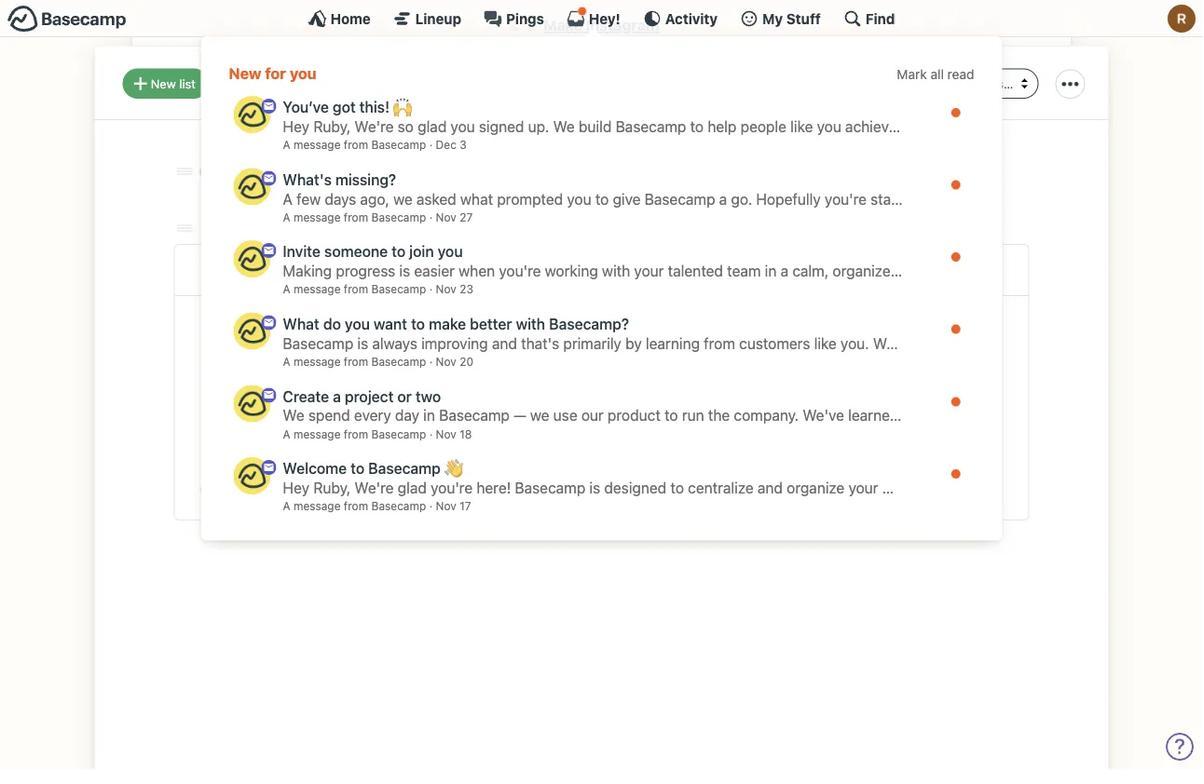 Task type: locate. For each thing, give the bounding box(es) containing it.
a for you've got this! 🙌
[[283, 138, 290, 151]]

basecamp
[[371, 138, 426, 151], [371, 211, 426, 224], [371, 283, 426, 296], [371, 355, 426, 368], [371, 428, 426, 441], [368, 460, 441, 478], [371, 500, 426, 513]]

hey! button
[[567, 7, 621, 28]]

4 from from the top
[[344, 355, 368, 368]]

1 horizontal spatial on
[[416, 190, 433, 207]]

a up what
[[283, 283, 290, 296]]

invite someone to join you
[[283, 243, 463, 261]]

basecamp image down 0/1 completed link
[[234, 168, 271, 206]]

nov
[[436, 211, 457, 224], [436, 283, 457, 296], [436, 355, 457, 368], [436, 428, 457, 441], [436, 500, 457, 513]]

basecamp image up when
[[234, 313, 271, 350]]

2 • from the left
[[494, 190, 501, 207]]

tasks left effecti...
[[602, 190, 638, 207]]

0 horizontal spatial •
[[200, 190, 207, 207]]

from up welcome to basecamp 👋 at the left of the page
[[344, 428, 368, 441]]

assigned
[[274, 317, 336, 335]]

tasks
[[377, 190, 412, 207], [602, 190, 638, 207]]

your right prioritize
[[568, 190, 598, 207]]

1 horizontal spatial your
[[568, 190, 598, 207]]

1 vertical spatial on
[[336, 398, 353, 416]]

1 your from the left
[[437, 190, 467, 207]]

5 a from the top
[[283, 428, 290, 441]]

1 vertical spatial onboarding image
[[261, 460, 276, 475]]

tasks up a message from basecamp nov 27
[[377, 190, 412, 207]]

a message from basecamp dec 3
[[283, 138, 467, 151]]

my
[[763, 10, 783, 27]]

None submit
[[201, 476, 308, 507]]

all
[[931, 67, 944, 82]]

basecamp for this!
[[371, 138, 426, 151]]

as…
[[991, 77, 1014, 91]]

onboarding image
[[261, 99, 276, 114], [261, 171, 276, 186], [261, 243, 276, 258], [261, 316, 276, 331]]

17
[[460, 500, 471, 513]]

nov left 20
[[436, 355, 457, 368]]

0 horizontal spatial your
[[437, 190, 467, 207]]

a down welcome
[[283, 500, 290, 513]]

project
[[345, 388, 394, 405]]

home
[[331, 10, 371, 27]]

from down the
[[344, 211, 368, 224]]

6 a from the top
[[283, 500, 290, 513]]

when
[[230, 358, 269, 375]]

basecamp down or
[[371, 428, 426, 441]]

0 horizontal spatial you
[[290, 64, 317, 83]]

new inside main element
[[229, 64, 262, 83]]

4 nov from the top
[[436, 428, 457, 441]]

4 onboarding image from the top
[[261, 316, 276, 331]]

orlando g.
[[319, 223, 384, 238]]

you for for
[[290, 64, 317, 83]]

Notes text field
[[363, 436, 1003, 458]]

from up create a project or two
[[344, 355, 368, 368]]

2 a from the top
[[283, 211, 290, 224]]

you up you've at the top left
[[290, 64, 317, 83]]

message down deadlines
[[294, 211, 341, 224]]

read
[[948, 67, 975, 82]]

you right do
[[345, 315, 370, 333]]

onboarding image down name link
[[261, 243, 276, 258]]

onboarding image left what
[[261, 316, 276, 331]]

on
[[416, 190, 433, 207], [336, 398, 353, 416]]

0 horizontal spatial new
[[151, 77, 176, 91]]

nov left 17
[[436, 500, 457, 513]]

deadlines
[[260, 190, 325, 207]]

3 nov from the top
[[436, 355, 457, 368]]

new for you
[[229, 64, 317, 83]]

basecamp?
[[549, 315, 629, 333]]

welcome to basecamp 👋
[[283, 460, 460, 478]]

someone
[[324, 243, 388, 261]]

basecamp image down name link
[[234, 241, 271, 278]]

your up the nov 27 'element'
[[437, 190, 467, 207]]

better
[[470, 315, 512, 333]]

onboarding image left welcome
[[261, 460, 276, 475]]

18
[[460, 428, 472, 441]]

2 message from the top
[[294, 211, 341, 224]]

2 basecamp image from the top
[[234, 168, 271, 206]]

basecamp down 🙌
[[371, 138, 426, 151]]

2 from from the top
[[344, 211, 368, 224]]

tasks
[[326, 163, 373, 183]]

list left new for you
[[179, 77, 196, 91]]

0 vertical spatial on
[[416, 190, 433, 207]]

message
[[294, 138, 341, 151], [294, 211, 341, 224], [294, 283, 341, 296], [294, 355, 341, 368], [294, 428, 341, 441], [294, 500, 341, 513]]

3 a from the top
[[283, 283, 290, 296]]

onboarding image down completed
[[261, 171, 276, 186]]

nov for two
[[436, 428, 457, 441]]

1 a from the top
[[283, 138, 290, 151]]

4 a from the top
[[283, 355, 290, 368]]

nov 18 element
[[436, 428, 472, 441]]

message down assigned to
[[294, 355, 341, 368]]

1 onboarding image from the top
[[261, 99, 276, 114]]

basecamp down welcome to basecamp 👋 at the left of the page
[[371, 500, 426, 513]]

the
[[351, 190, 373, 207]]

3 from from the top
[[344, 283, 368, 296]]

a
[[283, 138, 290, 151], [283, 211, 290, 224], [283, 283, 290, 296], [283, 355, 290, 368], [283, 428, 290, 441], [283, 500, 290, 513]]

list
[[179, 77, 196, 91], [471, 190, 490, 207]]

create
[[283, 388, 329, 405]]

main element
[[0, 0, 1203, 541]]

6 from from the top
[[344, 500, 368, 513]]

1 tasks from the left
[[377, 190, 412, 207]]

message up our weekly tasks link at the left of the page
[[294, 138, 341, 151]]

ruby image
[[1168, 5, 1196, 33]]

to up cancel
[[351, 460, 365, 478]]

0 horizontal spatial tasks
[[377, 190, 412, 207]]

0 horizontal spatial for
[[265, 64, 286, 83]]

2 horizontal spatial you
[[438, 243, 463, 261]]

you right join
[[438, 243, 463, 261]]

what do you want to make better with basecamp?
[[283, 315, 629, 333]]

1 horizontal spatial tasks
[[602, 190, 638, 207]]

to right want
[[411, 315, 425, 333]]

a for welcome to basecamp 👋
[[283, 500, 290, 513]]

two
[[416, 388, 441, 405]]

3 message from the top
[[294, 283, 341, 296]]

nov left 18
[[436, 428, 457, 441]]

basecamp image
[[234, 96, 271, 133], [234, 168, 271, 206], [234, 241, 271, 278], [234, 313, 271, 350], [234, 385, 271, 423]]

from down cancel
[[344, 500, 368, 513]]

4 message from the top
[[294, 355, 341, 368]]

onboarding image for create a project or two
[[261, 388, 276, 403]]

our
[[226, 163, 257, 183]]

list up 27
[[471, 190, 490, 207]]

on right due
[[336, 398, 353, 416]]

message for you've
[[294, 138, 341, 151]]

from down someone
[[344, 283, 368, 296]]

a down create
[[283, 428, 290, 441]]

0 vertical spatial onboarding image
[[261, 388, 276, 403]]

hey!
[[589, 10, 621, 27]]

from up tasks on the left top of the page
[[344, 138, 368, 151]]

onboarding image down new for you
[[261, 99, 276, 114]]

1 horizontal spatial •
[[494, 190, 501, 207]]

1 horizontal spatial for
[[328, 190, 347, 207]]

a right when
[[283, 355, 290, 368]]

2 onboarding image from the top
[[261, 171, 276, 186]]

due on
[[305, 398, 353, 416]]

orlando g. link
[[319, 223, 384, 238]]

your
[[437, 190, 467, 207], [568, 190, 598, 207]]

when done, notify
[[230, 358, 353, 375]]

message for what's
[[294, 211, 341, 224]]

basecamp for to
[[371, 283, 426, 296]]

for up you've at the top left
[[265, 64, 286, 83]]

Due on text field
[[363, 396, 1003, 418]]

nov 20 element
[[436, 355, 474, 368]]

on up a message from basecamp nov 27
[[416, 190, 433, 207]]

g.
[[371, 223, 384, 238]]

0 horizontal spatial list
[[179, 77, 196, 91]]

basecamp up want
[[371, 283, 426, 296]]

you've
[[283, 98, 329, 116]]

message down due
[[294, 428, 341, 441]]

27
[[460, 211, 473, 224]]

onboarding image down when
[[261, 388, 276, 403]]

for down the what's missing?
[[328, 190, 347, 207]]

•
[[200, 190, 207, 207], [494, 190, 501, 207]]

0 vertical spatial you
[[290, 64, 317, 83]]

a down deadlines
[[283, 211, 290, 224]]

To-do name text field
[[231, 256, 1016, 279]]

23
[[460, 283, 474, 296]]

5 from from the top
[[344, 428, 368, 441]]

nov 27 element
[[436, 211, 473, 224]]

• left prioritize
[[494, 190, 501, 207]]

new for new list
[[151, 77, 176, 91]]

name link
[[231, 221, 275, 238]]

message up assigned to
[[294, 283, 341, 296]]

basecamp image up 0/1 completed
[[234, 96, 271, 133]]

basecamp image for what's missing?
[[234, 168, 271, 206]]

make instagram
[[544, 17, 660, 34]]

👋
[[445, 460, 460, 478]]

1 horizontal spatial new
[[229, 64, 262, 83]]

6 message from the top
[[294, 500, 341, 513]]

notify
[[315, 358, 353, 375]]

2 tasks from the left
[[602, 190, 638, 207]]

2 nov from the top
[[436, 283, 457, 296]]

1 message from the top
[[294, 138, 341, 151]]

nov 23 element
[[436, 283, 474, 296]]

switch accounts image
[[7, 5, 127, 34]]

3 onboarding image from the top
[[261, 243, 276, 258]]

1 horizontal spatial you
[[345, 315, 370, 333]]

view as… button
[[948, 69, 1039, 99]]

1 onboarding image from the top
[[261, 388, 276, 403]]

dec
[[436, 138, 457, 151]]

a up weekly at the top
[[283, 138, 290, 151]]

a message from basecamp nov 17
[[283, 500, 471, 513]]

new list link
[[123, 69, 209, 99]]

0 vertical spatial for
[[265, 64, 286, 83]]

2 vertical spatial you
[[345, 315, 370, 333]]

3 basecamp image from the top
[[234, 241, 271, 278]]

basecamp up or
[[371, 355, 426, 368]]

make
[[544, 17, 583, 34]]

a for create a project or two
[[283, 428, 290, 441]]

create a project or two
[[283, 388, 441, 405]]

nov for to
[[436, 355, 457, 368]]

0/1 completed link
[[227, 148, 300, 161]]

1 from from the top
[[344, 138, 368, 151]]

onboarding image for what do you want to make better with basecamp?
[[261, 316, 276, 331]]

make
[[429, 315, 466, 333]]

you
[[290, 64, 317, 83], [438, 243, 463, 261], [345, 315, 370, 333]]

4 basecamp image from the top
[[234, 313, 271, 350]]

basecamp image down when
[[234, 385, 271, 423]]

mark all read button
[[897, 65, 975, 84]]

this!
[[360, 98, 390, 116]]

onboarding image
[[261, 388, 276, 403], [261, 460, 276, 475]]

to left join
[[392, 243, 406, 261]]

1 horizontal spatial list
[[471, 190, 490, 207]]

2 onboarding image from the top
[[261, 460, 276, 475]]

new list
[[151, 77, 196, 91]]

invite
[[283, 243, 321, 261]]

message for invite
[[294, 283, 341, 296]]

1 basecamp image from the top
[[234, 96, 271, 133]]

welcome
[[283, 460, 347, 478]]

3
[[460, 138, 467, 151]]

cancel
[[325, 484, 364, 498]]

• left 'assign'
[[200, 190, 207, 207]]

mark all read
[[897, 67, 975, 82]]

1 vertical spatial for
[[328, 190, 347, 207]]

1 vertical spatial list
[[471, 190, 490, 207]]

nov down • assign deadlines for the tasks on your list • prioritize your tasks effecti...
[[436, 211, 457, 224]]

5 message from the top
[[294, 428, 341, 441]]

message down cancel
[[294, 500, 341, 513]]

name
[[231, 221, 275, 238]]

nov left 23
[[436, 283, 457, 296]]

5 basecamp image from the top
[[234, 385, 271, 423]]



Task type: describe. For each thing, give the bounding box(es) containing it.
basecamp image for create a project or two
[[234, 385, 271, 423]]

20
[[460, 355, 474, 368]]

message for create
[[294, 428, 341, 441]]

1 vertical spatial you
[[438, 243, 463, 261]]

what's
[[283, 171, 332, 188]]

basecamp image for invite someone to join you
[[234, 241, 271, 278]]

• assign deadlines for the tasks on your list • prioritize your tasks effecti... link
[[200, 190, 697, 207]]

lineup link
[[393, 9, 462, 28]]

2 your from the left
[[568, 190, 598, 207]]

instagram
[[586, 17, 660, 34]]

nov 17 element
[[436, 500, 471, 513]]

🙌
[[393, 98, 408, 116]]

0/1 completed
[[227, 148, 300, 161]]

done,
[[273, 358, 311, 375]]

basecamp image for what do you want to make better with basecamp?
[[234, 313, 271, 350]]

missing?
[[335, 171, 396, 188]]

1 • from the left
[[200, 190, 207, 207]]

message for welcome
[[294, 500, 341, 513]]

activity
[[665, 10, 718, 27]]

stuff
[[787, 10, 821, 27]]

what's missing?
[[283, 171, 396, 188]]

onboarding image for invite someone to join you
[[261, 243, 276, 258]]

basecamp image for you've got this! 🙌
[[234, 96, 271, 133]]

got
[[333, 98, 356, 116]]

do
[[323, 315, 341, 333]]

our weekly tasks
[[226, 163, 373, 183]]

my stuff button
[[740, 9, 821, 28]]

basecamp for basecamp
[[371, 500, 426, 513]]

a for invite someone to join you
[[283, 283, 290, 296]]

a message from basecamp nov 27
[[283, 211, 473, 224]]

assigned to
[[274, 317, 353, 335]]

a
[[333, 388, 341, 405]]

0 vertical spatial list
[[179, 77, 196, 91]]

make instagram link
[[544, 17, 660, 34]]

basecamp for you
[[371, 355, 426, 368]]

5 nov from the top
[[436, 500, 457, 513]]

basecamp down the
[[371, 211, 426, 224]]

activity link
[[643, 9, 718, 28]]

basecamp for project
[[371, 428, 426, 441]]

view
[[961, 77, 988, 91]]

to right assigned
[[340, 317, 353, 335]]

0 horizontal spatial on
[[336, 398, 353, 416]]

my stuff
[[763, 10, 821, 27]]

1 nov from the top
[[436, 211, 457, 224]]

weekly
[[261, 163, 322, 183]]

onboarding image for what's missing?
[[261, 171, 276, 186]]

a message from basecamp nov 20
[[283, 355, 474, 368]]

onboarding image for welcome to basecamp 👋
[[261, 460, 276, 475]]

what
[[283, 315, 320, 333]]

notes
[[313, 438, 353, 456]]

effecti...
[[642, 190, 697, 207]]

nov for you
[[436, 283, 457, 296]]

view as…
[[961, 77, 1014, 91]]

find button
[[844, 9, 895, 28]]

prioritize
[[505, 190, 564, 207]]

you for do
[[345, 315, 370, 333]]

onboarding image for you've got this! 🙌
[[261, 99, 276, 114]]

our weekly tasks link
[[226, 163, 373, 183]]

lineup
[[415, 10, 462, 27]]

assign
[[211, 190, 256, 207]]

completed
[[246, 148, 300, 161]]

a for what do you want to make better with basecamp?
[[283, 355, 290, 368]]

a message from basecamp nov 23
[[283, 283, 474, 296]]

for inside main element
[[265, 64, 286, 83]]

orlando
[[319, 223, 367, 238]]

from for you
[[344, 355, 368, 368]]

from for project
[[344, 428, 368, 441]]

mark
[[897, 67, 927, 82]]

want
[[374, 315, 407, 333]]

home link
[[308, 9, 371, 28]]

from for basecamp
[[344, 500, 368, 513]]

find
[[866, 10, 895, 27]]

basecamp down a message from basecamp nov 18
[[368, 460, 441, 478]]

cancel button
[[312, 476, 377, 507]]

basecamp image
[[234, 458, 271, 495]]

0/1
[[227, 148, 243, 161]]

due
[[305, 398, 333, 416]]

from for to
[[344, 283, 368, 296]]

Assigned to text field
[[363, 314, 1003, 339]]

message for what
[[294, 355, 341, 368]]

pings
[[506, 10, 544, 27]]

join
[[409, 243, 434, 261]]

from for this!
[[344, 138, 368, 151]]

a message from basecamp nov 18
[[283, 428, 472, 441]]

a for what's missing?
[[283, 211, 290, 224]]

When done, notify text field
[[363, 354, 1003, 379]]

you've got this! 🙌
[[283, 98, 408, 116]]

dec 3 element
[[436, 138, 467, 151]]

with
[[516, 315, 545, 333]]

• assign deadlines for the tasks on your list • prioritize your tasks effecti...
[[200, 190, 697, 207]]

new for new for you
[[229, 64, 262, 83]]



Task type: vqa. For each thing, say whether or not it's contained in the screenshot.
Welcome to Basecamp 👋's Basecamp icon
yes



